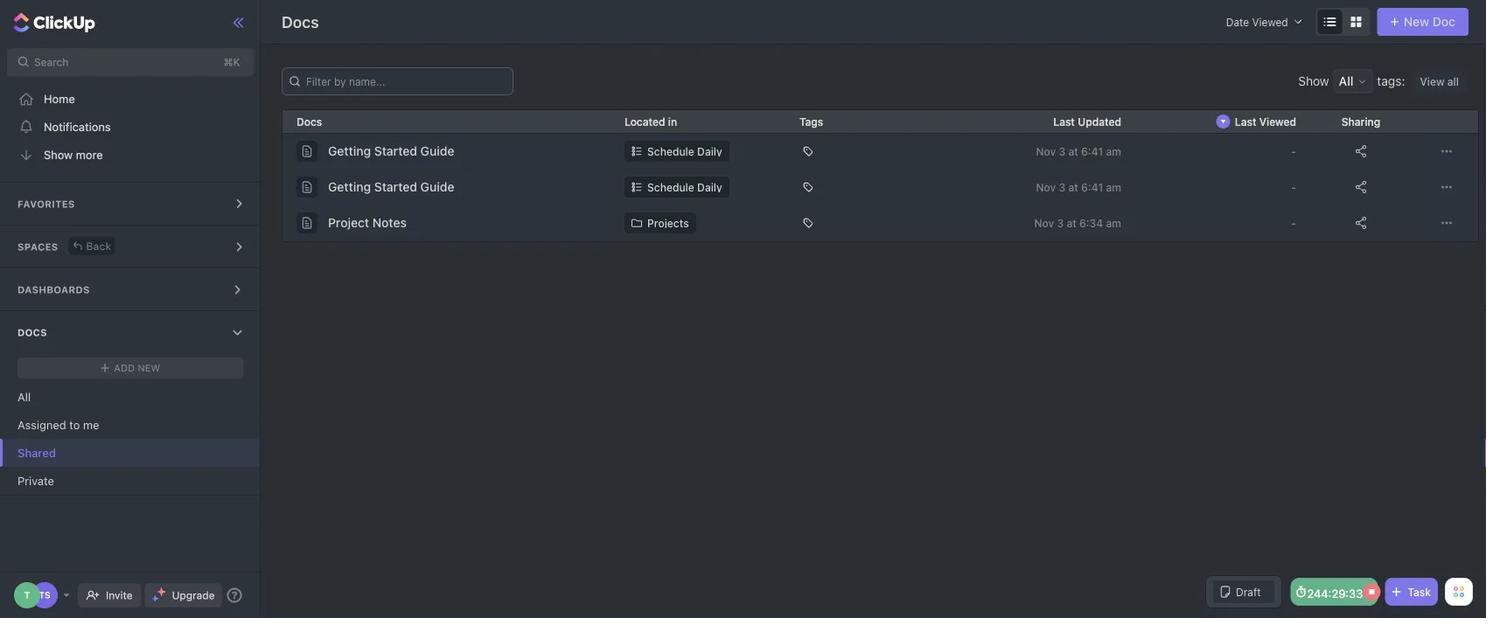 Task type: locate. For each thing, give the bounding box(es) containing it.
show
[[1299, 74, 1330, 88], [44, 148, 73, 161]]

0 vertical spatial schedule daily link
[[625, 141, 730, 162]]

1 - from the top
[[1292, 145, 1297, 158]]

getting started guide
[[328, 144, 455, 158], [328, 180, 455, 194]]

date viewed button
[[1212, 8, 1310, 36]]

1 getting started guide from the top
[[328, 144, 455, 158]]

add new
[[114, 363, 160, 374]]

1 last from the left
[[1054, 116, 1075, 128]]

getting started guide up notes
[[328, 180, 455, 194]]

viewed
[[1253, 16, 1289, 28], [1260, 116, 1297, 128]]

0 horizontal spatial show
[[44, 148, 73, 161]]

1 vertical spatial schedule daily link
[[625, 177, 730, 198]]

nov left 6:34
[[1035, 217, 1055, 229]]

project notes
[[328, 216, 407, 230]]

1 vertical spatial 6:41
[[1082, 181, 1104, 193]]

viewed left "sharing"
[[1260, 116, 1297, 128]]

2 vertical spatial 3
[[1057, 217, 1064, 229]]

guide
[[421, 144, 455, 158], [421, 180, 455, 194]]

viewed inside dropdown button
[[1253, 16, 1289, 28]]

assigned to me
[[18, 419, 99, 432]]

nov up nov 3 at 6:34 am
[[1036, 181, 1056, 193]]

home link
[[0, 85, 261, 113]]

1 vertical spatial daily
[[697, 181, 723, 193]]

1 horizontal spatial all
[[1339, 74, 1354, 88]]

0 horizontal spatial all
[[18, 391, 31, 404]]

0 horizontal spatial last
[[1054, 116, 1075, 128]]

1 vertical spatial am
[[1106, 181, 1122, 193]]

schedule daily link down in
[[625, 141, 730, 162]]

2 6:41 from the top
[[1082, 181, 1104, 193]]

1 daily from the top
[[697, 145, 723, 158]]

3 for 1st schedule daily link from the bottom
[[1059, 181, 1066, 193]]

last for last updated
[[1054, 116, 1075, 128]]

3 down 'last updated'
[[1059, 145, 1066, 158]]

- for 1st schedule daily link from the bottom
[[1292, 181, 1297, 193]]

am right 6:34
[[1106, 217, 1122, 229]]

assigned
[[18, 419, 66, 432]]

3 - from the top
[[1292, 217, 1297, 229]]

6:34
[[1080, 217, 1104, 229]]

schedule daily
[[648, 145, 723, 158], [648, 181, 723, 193]]

show left all dropdown button
[[1299, 74, 1330, 88]]

0 vertical spatial nov 3 at 6:41 am
[[1036, 145, 1122, 158]]

schedule down in
[[648, 145, 695, 158]]

0 vertical spatial getting
[[328, 144, 371, 158]]

1 vertical spatial started
[[374, 180, 417, 194]]

notifications
[[44, 120, 111, 133]]

2 vertical spatial nov
[[1035, 217, 1055, 229]]

2 - from the top
[[1292, 181, 1297, 193]]

-
[[1292, 145, 1297, 158], [1292, 181, 1297, 193], [1292, 217, 1297, 229]]

0 vertical spatial am
[[1106, 145, 1122, 158]]

0 vertical spatial 6:41
[[1082, 145, 1104, 158]]

3 am from the top
[[1106, 217, 1122, 229]]

0 vertical spatial schedule
[[648, 145, 695, 158]]

projects
[[648, 217, 689, 229]]

schedule daily link
[[625, 141, 730, 162], [625, 177, 730, 198]]

sidebar navigation
[[0, 0, 264, 619]]

getting
[[328, 144, 371, 158], [328, 180, 371, 194]]

0 vertical spatial schedule daily
[[648, 145, 723, 158]]

schedule daily up projects
[[648, 181, 723, 193]]

at left 6:34
[[1067, 217, 1077, 229]]

1 horizontal spatial last
[[1235, 116, 1257, 128]]

⌘k
[[224, 56, 240, 68]]

0 vertical spatial viewed
[[1253, 16, 1289, 28]]

2 vertical spatial am
[[1106, 217, 1122, 229]]

am for 1st schedule daily link from the bottom
[[1106, 181, 1122, 193]]

1 vertical spatial schedule daily
[[648, 181, 723, 193]]

all inside all dropdown button
[[1339, 74, 1354, 88]]

:
[[1402, 74, 1406, 88]]

started
[[374, 144, 417, 158], [374, 180, 417, 194]]

nov 3 at 6:41 am
[[1036, 145, 1122, 158], [1036, 181, 1122, 193]]

new
[[1404, 14, 1430, 29]]

2 schedule daily link from the top
[[625, 177, 730, 198]]

1 vertical spatial all
[[18, 391, 31, 404]]

1 vertical spatial docs
[[297, 116, 322, 128]]

daily
[[697, 145, 723, 158], [697, 181, 723, 193]]

show for show more
[[44, 148, 73, 161]]

am up nov 3 at 6:34 am
[[1106, 181, 1122, 193]]

task
[[1408, 586, 1432, 599]]

0 vertical spatial show
[[1299, 74, 1330, 88]]

1 vertical spatial viewed
[[1260, 116, 1297, 128]]

all
[[1448, 75, 1460, 88]]

1 schedule daily link from the top
[[625, 141, 730, 162]]

show left more
[[44, 148, 73, 161]]

viewed for date viewed
[[1253, 16, 1289, 28]]

nov 3 at 6:34 am
[[1035, 217, 1122, 229]]

2 vertical spatial -
[[1292, 217, 1297, 229]]

sparkle svg 1 image
[[157, 588, 166, 597]]

doc
[[1433, 14, 1456, 29]]

1 vertical spatial getting
[[328, 180, 371, 194]]

last updated
[[1054, 116, 1122, 128]]

am down updated
[[1106, 145, 1122, 158]]

0 vertical spatial getting started guide
[[328, 144, 455, 158]]

nov 3 at 6:41 am up nov 3 at 6:34 am
[[1036, 181, 1122, 193]]

nov 3 at 6:41 am down 'last updated'
[[1036, 145, 1122, 158]]

nov
[[1036, 145, 1056, 158], [1036, 181, 1056, 193], [1035, 217, 1055, 229]]

0 vertical spatial guide
[[421, 144, 455, 158]]

docs
[[282, 12, 319, 31], [297, 116, 322, 128], [18, 327, 47, 339]]

nov down 'last updated'
[[1036, 145, 1056, 158]]

1 am from the top
[[1106, 145, 1122, 158]]

0 vertical spatial nov
[[1036, 145, 1056, 158]]

1 vertical spatial show
[[44, 148, 73, 161]]

1 schedule from the top
[[648, 145, 695, 158]]

project
[[328, 216, 369, 230]]

2 vertical spatial docs
[[18, 327, 47, 339]]

Filter by name... text field
[[291, 68, 508, 95]]

started up notes
[[374, 180, 417, 194]]

show for show
[[1299, 74, 1330, 88]]

in
[[668, 116, 677, 128]]

0 vertical spatial -
[[1292, 145, 1297, 158]]

0 vertical spatial all
[[1339, 74, 1354, 88]]

at
[[1069, 145, 1079, 158], [1069, 181, 1079, 193], [1067, 217, 1077, 229]]

last
[[1054, 116, 1075, 128], [1235, 116, 1257, 128]]

date viewed
[[1226, 16, 1289, 28]]

getting started guide down 'filter by name...' text field
[[328, 144, 455, 158]]

244:29:33
[[1308, 587, 1364, 600]]

all up assigned
[[18, 391, 31, 404]]

schedule daily link up projects
[[625, 177, 730, 198]]

1 vertical spatial getting started guide
[[328, 180, 455, 194]]

6:41
[[1082, 145, 1104, 158], [1082, 181, 1104, 193]]

dashboards
[[18, 284, 90, 296]]

getting started guide for 1st schedule daily link from the bottom
[[328, 180, 455, 194]]

1 vertical spatial 3
[[1059, 181, 1066, 193]]

3 left 6:34
[[1057, 217, 1064, 229]]

all
[[1339, 74, 1354, 88], [18, 391, 31, 404]]

all up "sharing"
[[1339, 74, 1354, 88]]

6:41 down 'last updated'
[[1082, 145, 1104, 158]]

view
[[1421, 75, 1445, 88]]

0 vertical spatial daily
[[697, 145, 723, 158]]

2 schedule from the top
[[648, 181, 695, 193]]

2 last from the left
[[1235, 116, 1257, 128]]

1 horizontal spatial show
[[1299, 74, 1330, 88]]

am
[[1106, 145, 1122, 158], [1106, 181, 1122, 193], [1106, 217, 1122, 229]]

0 vertical spatial 3
[[1059, 145, 1066, 158]]

at up nov 3 at 6:34 am
[[1069, 181, 1079, 193]]

1 vertical spatial -
[[1292, 181, 1297, 193]]

2 started from the top
[[374, 180, 417, 194]]

schedule up projects
[[648, 181, 695, 193]]

getting started guide for 2nd schedule daily link from the bottom of the page
[[328, 144, 455, 158]]

1 vertical spatial schedule
[[648, 181, 695, 193]]

schedule daily down in
[[648, 145, 723, 158]]

2 getting started guide from the top
[[328, 180, 455, 194]]

started down 'filter by name...' text field
[[374, 144, 417, 158]]

projects link
[[625, 213, 696, 234]]

6:41 up 6:34
[[1082, 181, 1104, 193]]

at down 'last updated'
[[1069, 145, 1079, 158]]

3
[[1059, 145, 1066, 158], [1059, 181, 1066, 193], [1057, 217, 1064, 229]]

3 up nov 3 at 6:34 am
[[1059, 181, 1066, 193]]

1 vertical spatial nov 3 at 6:41 am
[[1036, 181, 1122, 193]]

date
[[1226, 16, 1250, 28]]

1 vertical spatial guide
[[421, 180, 455, 194]]

show inside sidebar navigation
[[44, 148, 73, 161]]

schedule
[[648, 145, 695, 158], [648, 181, 695, 193]]

new doc
[[1404, 14, 1456, 29]]

2 am from the top
[[1106, 181, 1122, 193]]

viewed right date
[[1253, 16, 1289, 28]]

0 vertical spatial started
[[374, 144, 417, 158]]



Task type: describe. For each thing, give the bounding box(es) containing it.
tags :
[[1378, 74, 1406, 88]]

1 vertical spatial nov
[[1036, 181, 1056, 193]]

2 vertical spatial at
[[1067, 217, 1077, 229]]

upgrade
[[172, 590, 215, 602]]

home
[[44, 92, 75, 105]]

located in
[[625, 116, 677, 128]]

ts
[[39, 591, 50, 601]]

- for projects link at the top left of the page
[[1292, 217, 1297, 229]]

shared
[[18, 447, 56, 460]]

docs inside sidebar navigation
[[18, 327, 47, 339]]

2 guide from the top
[[421, 180, 455, 194]]

2 getting from the top
[[328, 180, 371, 194]]

more
[[76, 148, 103, 161]]

favorites
[[18, 199, 75, 210]]

favorites button
[[0, 183, 261, 225]]

2 schedule daily from the top
[[648, 181, 723, 193]]

3 for 2nd schedule daily link from the bottom of the page
[[1059, 145, 1066, 158]]

2 nov 3 at 6:41 am from the top
[[1036, 181, 1122, 193]]

all button
[[1334, 70, 1373, 93]]

me
[[83, 419, 99, 432]]

1 schedule daily from the top
[[648, 145, 723, 158]]

tags
[[800, 116, 824, 128]]

viewed for last viewed
[[1260, 116, 1297, 128]]

invite
[[106, 590, 133, 602]]

view all button
[[1414, 71, 1466, 92]]

new
[[138, 363, 160, 374]]

1 nov 3 at 6:41 am from the top
[[1036, 145, 1122, 158]]

1 getting from the top
[[328, 144, 371, 158]]

1 started from the top
[[374, 144, 417, 158]]

back
[[86, 240, 111, 252]]

back link
[[69, 238, 115, 255]]

search
[[34, 56, 69, 68]]

tags
[[1378, 74, 1402, 88]]

show more
[[44, 148, 103, 161]]

am for 2nd schedule daily link from the bottom of the page
[[1106, 145, 1122, 158]]

3 for projects link at the top left of the page
[[1057, 217, 1064, 229]]

0 vertical spatial at
[[1069, 145, 1079, 158]]

all inside sidebar navigation
[[18, 391, 31, 404]]

2 daily from the top
[[697, 181, 723, 193]]

upgrade link
[[145, 584, 222, 608]]

last for last viewed
[[1235, 116, 1257, 128]]

- for 2nd schedule daily link from the bottom of the page
[[1292, 145, 1297, 158]]

notes
[[373, 216, 407, 230]]

notifications link
[[0, 113, 261, 141]]

last viewed
[[1235, 116, 1297, 128]]

sharing
[[1342, 116, 1381, 128]]

am for projects link at the top left of the page
[[1106, 217, 1122, 229]]

t
[[24, 591, 30, 601]]

sparkle svg 2 image
[[152, 596, 158, 602]]

private
[[18, 475, 54, 488]]

1 guide from the top
[[421, 144, 455, 158]]

add
[[114, 363, 135, 374]]

0 vertical spatial docs
[[282, 12, 319, 31]]

located
[[625, 116, 665, 128]]

updated
[[1078, 116, 1122, 128]]

1 6:41 from the top
[[1082, 145, 1104, 158]]

to
[[69, 419, 80, 432]]

view all
[[1421, 75, 1460, 88]]

1 vertical spatial at
[[1069, 181, 1079, 193]]

spaces
[[18, 242, 58, 253]]



Task type: vqa. For each thing, say whether or not it's contained in the screenshot.
Gantt "link" on the top of page
no



